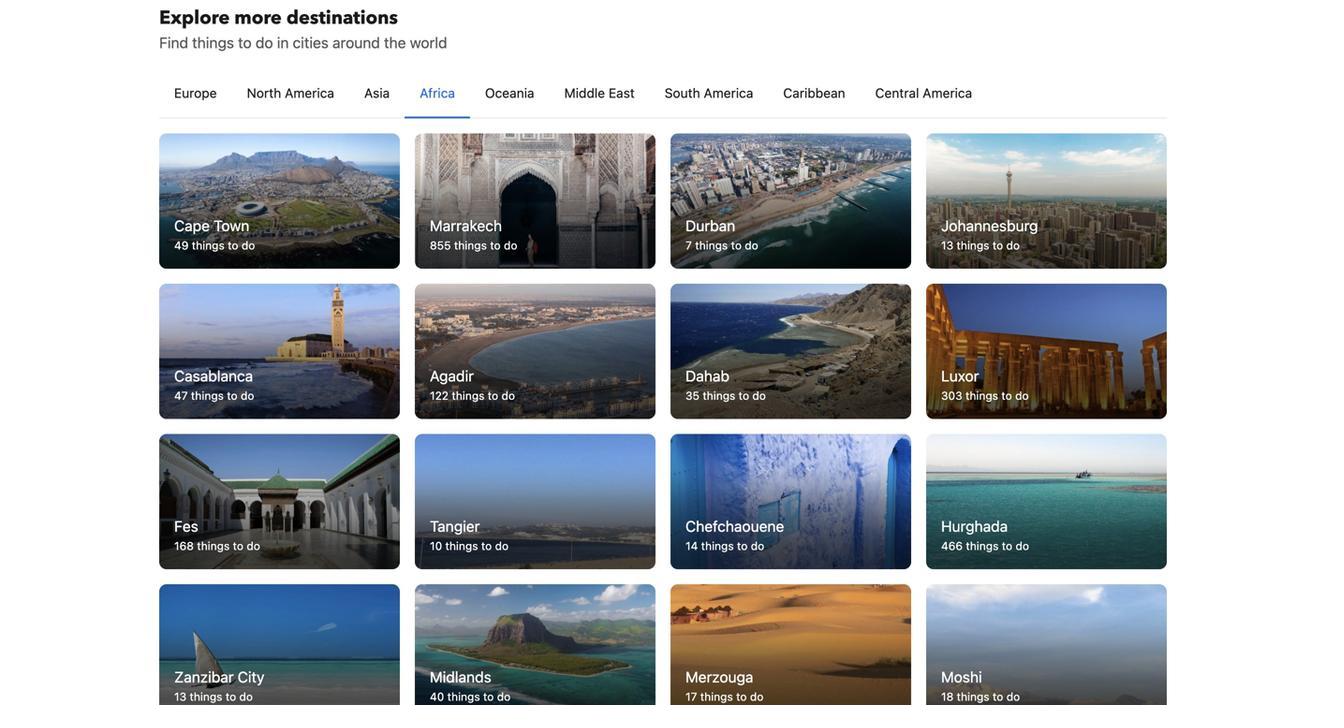 Task type: describe. For each thing, give the bounding box(es) containing it.
europe
[[174, 85, 217, 100]]

the
[[384, 33, 406, 51]]

to for marrakech
[[490, 239, 501, 252]]

casablanca image
[[159, 284, 400, 419]]

do for durban
[[745, 239, 758, 252]]

do for moshi
[[1006, 690, 1020, 703]]

cape town image
[[159, 133, 400, 269]]

zanzibar city image
[[159, 584, 400, 705]]

east
[[609, 85, 635, 100]]

find
[[159, 33, 188, 51]]

fes image
[[159, 434, 400, 570]]

durban image
[[671, 133, 911, 269]]

do for dahab
[[752, 389, 766, 402]]

explore more destinations find things to do in cities around the world
[[159, 5, 447, 51]]

america for south america
[[704, 85, 753, 100]]

do for merzouga
[[750, 690, 764, 703]]

to for durban
[[731, 239, 742, 252]]

855
[[430, 239, 451, 252]]

to for fes
[[233, 540, 243, 553]]

central america button
[[860, 69, 987, 117]]

to for agadir
[[488, 389, 498, 402]]

hurghada 466 things to do
[[941, 518, 1029, 553]]

cape town 49 things to do
[[174, 217, 255, 252]]

17
[[686, 690, 697, 703]]

oceania
[[485, 85, 534, 100]]

africa
[[420, 85, 455, 100]]

303
[[941, 389, 962, 402]]

north america button
[[232, 69, 349, 117]]

asia button
[[349, 69, 405, 117]]

explore
[[159, 5, 230, 31]]

do for luxor
[[1015, 389, 1029, 402]]

america for central america
[[923, 85, 972, 100]]

luxor 303 things to do
[[941, 367, 1029, 402]]

122
[[430, 389, 449, 402]]

14
[[686, 540, 698, 553]]

to for casablanca
[[227, 389, 238, 402]]

to for moshi
[[993, 690, 1003, 703]]

things for casablanca
[[191, 389, 224, 402]]

do inside "cape town 49 things to do"
[[241, 239, 255, 252]]

fes
[[174, 518, 198, 535]]

things for durban
[[695, 239, 728, 252]]

things for marrakech
[[454, 239, 487, 252]]

agadir
[[430, 367, 474, 385]]

do for agadir
[[502, 389, 515, 402]]

things inside "cape town 49 things to do"
[[192, 239, 224, 252]]

more
[[234, 5, 282, 31]]

things for hurghada
[[966, 540, 999, 553]]

dahab
[[686, 367, 729, 385]]

do for tangier
[[495, 540, 509, 553]]

to inside explore more destinations find things to do in cities around the world
[[238, 33, 252, 51]]

do for fes
[[247, 540, 260, 553]]

merzouga
[[686, 668, 753, 686]]

do for casablanca
[[241, 389, 254, 402]]

466
[[941, 540, 963, 553]]

midlands image
[[415, 584, 656, 705]]

dahab 35 things to do
[[686, 367, 766, 402]]

merzouga 17 things to do
[[686, 668, 764, 703]]

chefchaouene image
[[671, 434, 911, 570]]

midlands 40 things to do
[[430, 668, 511, 703]]

tangier 10 things to do
[[430, 518, 509, 553]]

south
[[665, 85, 700, 100]]

moshi 18 things to do
[[941, 668, 1020, 703]]

40
[[430, 690, 444, 703]]

to for merzouga
[[736, 690, 747, 703]]

168
[[174, 540, 194, 553]]

do for hurghada
[[1016, 540, 1029, 553]]

tangier
[[430, 518, 480, 535]]

caribbean button
[[768, 69, 860, 117]]

destinations
[[286, 5, 398, 31]]

to for luxor
[[1001, 389, 1012, 402]]

central america
[[875, 85, 972, 100]]

merzouga image
[[671, 584, 911, 705]]

to inside zanzibar city 13 things to do
[[226, 690, 236, 703]]

to for dahab
[[739, 389, 749, 402]]

to for midlands
[[483, 690, 494, 703]]

47
[[174, 389, 188, 402]]

durban 7 things to do
[[686, 217, 758, 252]]

johannesburg
[[941, 217, 1038, 234]]

casablanca
[[174, 367, 253, 385]]

hurghada
[[941, 518, 1008, 535]]



Task type: vqa. For each thing, say whether or not it's contained in the screenshot.


Task type: locate. For each thing, give the bounding box(es) containing it.
central
[[875, 85, 919, 100]]

to inside durban 7 things to do
[[731, 239, 742, 252]]

johannesburg 13 things to do
[[941, 217, 1038, 252]]

to inside casablanca 47 things to do
[[227, 389, 238, 402]]

things down cape
[[192, 239, 224, 252]]

things inside midlands 40 things to do
[[447, 690, 480, 703]]

do right 18
[[1006, 690, 1020, 703]]

things right 168
[[197, 540, 230, 553]]

do inside midlands 40 things to do
[[497, 690, 511, 703]]

tangier image
[[415, 434, 656, 570]]

to for chefchaouene
[[737, 540, 748, 553]]

cities
[[293, 33, 329, 51]]

do inside moshi 18 things to do
[[1006, 690, 1020, 703]]

things down hurghada
[[966, 540, 999, 553]]

caribbean
[[783, 85, 845, 100]]

to down johannesburg
[[993, 239, 1003, 252]]

moshi
[[941, 668, 982, 686]]

america right central
[[923, 85, 972, 100]]

to for tangier
[[481, 540, 492, 553]]

do inside merzouga 17 things to do
[[750, 690, 764, 703]]

to right 35
[[739, 389, 749, 402]]

to down midlands
[[483, 690, 494, 703]]

do right the 466
[[1016, 540, 1029, 553]]

things inside the tangier 10 things to do
[[445, 540, 478, 553]]

america right "south" at the top right of page
[[704, 85, 753, 100]]

things for merzouga
[[700, 690, 733, 703]]

things for tangier
[[445, 540, 478, 553]]

to right 122 in the left bottom of the page
[[488, 389, 498, 402]]

agadir image
[[415, 284, 656, 419]]

to down the marrakech at the left top
[[490, 239, 501, 252]]

10
[[430, 540, 442, 553]]

america for north america
[[285, 85, 334, 100]]

casablanca 47 things to do
[[174, 367, 254, 402]]

south america
[[665, 85, 753, 100]]

midlands
[[430, 668, 491, 686]]

zanzibar city 13 things to do
[[174, 668, 264, 703]]

north
[[247, 85, 281, 100]]

do right 168
[[247, 540, 260, 553]]

durban
[[686, 217, 735, 234]]

in
[[277, 33, 289, 51]]

things inside the fes 168 things to do
[[197, 540, 230, 553]]

marrakech 855 things to do
[[430, 217, 517, 252]]

0 horizontal spatial 13
[[174, 690, 186, 703]]

to
[[238, 33, 252, 51], [228, 239, 238, 252], [490, 239, 501, 252], [731, 239, 742, 252], [993, 239, 1003, 252], [227, 389, 238, 402], [488, 389, 498, 402], [739, 389, 749, 402], [1001, 389, 1012, 402], [233, 540, 243, 553], [481, 540, 492, 553], [737, 540, 748, 553], [1002, 540, 1012, 553], [226, 690, 236, 703], [483, 690, 494, 703], [736, 690, 747, 703], [993, 690, 1003, 703]]

south america button
[[650, 69, 768, 117]]

0 horizontal spatial america
[[285, 85, 334, 100]]

do for johannesburg
[[1006, 239, 1020, 252]]

to inside merzouga 17 things to do
[[736, 690, 747, 703]]

do right 35
[[752, 389, 766, 402]]

things inside dahab 35 things to do
[[703, 389, 735, 402]]

things down midlands
[[447, 690, 480, 703]]

13 down johannesburg
[[941, 239, 953, 252]]

to for johannesburg
[[993, 239, 1003, 252]]

2 horizontal spatial america
[[923, 85, 972, 100]]

dahab image
[[671, 284, 911, 419]]

things down luxor
[[965, 389, 998, 402]]

middle east
[[564, 85, 635, 100]]

to right "303"
[[1001, 389, 1012, 402]]

luxor image
[[926, 284, 1167, 419]]

oceania button
[[470, 69, 549, 117]]

to right 10
[[481, 540, 492, 553]]

to inside the tangier 10 things to do
[[481, 540, 492, 553]]

fes 168 things to do
[[174, 518, 260, 553]]

do down merzouga
[[750, 690, 764, 703]]

things for luxor
[[965, 389, 998, 402]]

to down hurghada
[[1002, 540, 1012, 553]]

to down casablanca
[[227, 389, 238, 402]]

do right 122 in the left bottom of the page
[[502, 389, 515, 402]]

to inside the fes 168 things to do
[[233, 540, 243, 553]]

do for marrakech
[[504, 239, 517, 252]]

world
[[410, 33, 447, 51]]

things down the marrakech at the left top
[[454, 239, 487, 252]]

america inside button
[[285, 85, 334, 100]]

7
[[686, 239, 692, 252]]

cape
[[174, 217, 210, 234]]

to inside 'marrakech 855 things to do'
[[490, 239, 501, 252]]

things
[[192, 33, 234, 51], [192, 239, 224, 252], [454, 239, 487, 252], [695, 239, 728, 252], [957, 239, 989, 252], [191, 389, 224, 402], [452, 389, 485, 402], [703, 389, 735, 402], [965, 389, 998, 402], [197, 540, 230, 553], [445, 540, 478, 553], [701, 540, 734, 553], [966, 540, 999, 553], [190, 690, 222, 703], [447, 690, 480, 703], [700, 690, 733, 703], [957, 690, 989, 703]]

to inside hurghada 466 things to do
[[1002, 540, 1012, 553]]

do inside explore more destinations find things to do in cities around the world
[[256, 33, 273, 51]]

marrakech image
[[415, 133, 656, 269]]

to down zanzibar
[[226, 690, 236, 703]]

to down more on the left top of page
[[238, 33, 252, 51]]

things down johannesburg
[[957, 239, 989, 252]]

johannesburg image
[[926, 133, 1167, 269]]

middle
[[564, 85, 605, 100]]

middle east button
[[549, 69, 650, 117]]

to inside agadir 122 things to do
[[488, 389, 498, 402]]

1 america from the left
[[285, 85, 334, 100]]

to inside "cape town 49 things to do"
[[228, 239, 238, 252]]

america right north
[[285, 85, 334, 100]]

to down durban
[[731, 239, 742, 252]]

things inside casablanca 47 things to do
[[191, 389, 224, 402]]

do right 855
[[504, 239, 517, 252]]

do inside the fes 168 things to do
[[247, 540, 260, 553]]

do down chefchaouene
[[751, 540, 764, 553]]

do right 40
[[497, 690, 511, 703]]

things inside hurghada 466 things to do
[[966, 540, 999, 553]]

agadir 122 things to do
[[430, 367, 515, 402]]

1 horizontal spatial america
[[704, 85, 753, 100]]

chefchaouene
[[686, 518, 784, 535]]

do inside durban 7 things to do
[[745, 239, 758, 252]]

things down the tangier
[[445, 540, 478, 553]]

things down the moshi
[[957, 690, 989, 703]]

america
[[285, 85, 334, 100], [704, 85, 753, 100], [923, 85, 972, 100]]

do for midlands
[[497, 690, 511, 703]]

13 down zanzibar
[[174, 690, 186, 703]]

things for moshi
[[957, 690, 989, 703]]

things down dahab
[[703, 389, 735, 402]]

to for hurghada
[[1002, 540, 1012, 553]]

to inside luxor 303 things to do
[[1001, 389, 1012, 402]]

tab list
[[159, 69, 1167, 119]]

things inside merzouga 17 things to do
[[700, 690, 733, 703]]

do inside hurghada 466 things to do
[[1016, 540, 1029, 553]]

hurghada image
[[926, 434, 1167, 570]]

do inside casablanca 47 things to do
[[241, 389, 254, 402]]

do inside luxor 303 things to do
[[1015, 389, 1029, 402]]

things inside "johannesburg 13 things to do"
[[957, 239, 989, 252]]

city
[[238, 668, 264, 686]]

to inside moshi 18 things to do
[[993, 690, 1003, 703]]

things down zanzibar
[[190, 690, 222, 703]]

to down chefchaouene
[[737, 540, 748, 553]]

zanzibar
[[174, 668, 234, 686]]

do inside dahab 35 things to do
[[752, 389, 766, 402]]

do down city
[[239, 690, 253, 703]]

do inside 'marrakech 855 things to do'
[[504, 239, 517, 252]]

do right 10
[[495, 540, 509, 553]]

to down merzouga
[[736, 690, 747, 703]]

things inside chefchaouene 14 things to do
[[701, 540, 734, 553]]

3 america from the left
[[923, 85, 972, 100]]

things for johannesburg
[[957, 239, 989, 252]]

13
[[941, 239, 953, 252], [174, 690, 186, 703]]

tab list containing europe
[[159, 69, 1167, 119]]

moshi image
[[926, 584, 1167, 705]]

do down casablanca
[[241, 389, 254, 402]]

things down agadir
[[452, 389, 485, 402]]

things for midlands
[[447, 690, 480, 703]]

things down explore
[[192, 33, 234, 51]]

do inside "johannesburg 13 things to do"
[[1006, 239, 1020, 252]]

do inside agadir 122 things to do
[[502, 389, 515, 402]]

1 horizontal spatial 13
[[941, 239, 953, 252]]

13 inside "johannesburg 13 things to do"
[[941, 239, 953, 252]]

things inside durban 7 things to do
[[695, 239, 728, 252]]

africa button
[[405, 69, 470, 117]]

things for agadir
[[452, 389, 485, 402]]

to down town at top left
[[228, 239, 238, 252]]

to right 168
[[233, 540, 243, 553]]

to inside "johannesburg 13 things to do"
[[993, 239, 1003, 252]]

north america
[[247, 85, 334, 100]]

to inside midlands 40 things to do
[[483, 690, 494, 703]]

things inside zanzibar city 13 things to do
[[190, 690, 222, 703]]

do inside the tangier 10 things to do
[[495, 540, 509, 553]]

europe button
[[159, 69, 232, 117]]

do right 7
[[745, 239, 758, 252]]

49
[[174, 239, 189, 252]]

13 inside zanzibar city 13 things to do
[[174, 690, 186, 703]]

35
[[686, 389, 700, 402]]

things down casablanca
[[191, 389, 224, 402]]

things inside 'marrakech 855 things to do'
[[454, 239, 487, 252]]

things down durban
[[695, 239, 728, 252]]

things inside agadir 122 things to do
[[452, 389, 485, 402]]

things down merzouga
[[700, 690, 733, 703]]

around
[[333, 33, 380, 51]]

do for chefchaouene
[[751, 540, 764, 553]]

chefchaouene 14 things to do
[[686, 518, 784, 553]]

asia
[[364, 85, 390, 100]]

do left in in the left top of the page
[[256, 33, 273, 51]]

to inside chefchaouene 14 things to do
[[737, 540, 748, 553]]

do inside chefchaouene 14 things to do
[[751, 540, 764, 553]]

to right 18
[[993, 690, 1003, 703]]

things inside luxor 303 things to do
[[965, 389, 998, 402]]

18
[[941, 690, 954, 703]]

things inside moshi 18 things to do
[[957, 690, 989, 703]]

luxor
[[941, 367, 979, 385]]

1 vertical spatial 13
[[174, 690, 186, 703]]

things for dahab
[[703, 389, 735, 402]]

marrakech
[[430, 217, 502, 234]]

do inside zanzibar city 13 things to do
[[239, 690, 253, 703]]

town
[[214, 217, 249, 234]]

2 america from the left
[[704, 85, 753, 100]]

things for chefchaouene
[[701, 540, 734, 553]]

things inside explore more destinations find things to do in cities around the world
[[192, 33, 234, 51]]

things for fes
[[197, 540, 230, 553]]

do down johannesburg
[[1006, 239, 1020, 252]]

0 vertical spatial 13
[[941, 239, 953, 252]]

do
[[256, 33, 273, 51], [241, 239, 255, 252], [504, 239, 517, 252], [745, 239, 758, 252], [1006, 239, 1020, 252], [241, 389, 254, 402], [502, 389, 515, 402], [752, 389, 766, 402], [1015, 389, 1029, 402], [247, 540, 260, 553], [495, 540, 509, 553], [751, 540, 764, 553], [1016, 540, 1029, 553], [239, 690, 253, 703], [497, 690, 511, 703], [750, 690, 764, 703], [1006, 690, 1020, 703]]

do right "303"
[[1015, 389, 1029, 402]]

to inside dahab 35 things to do
[[739, 389, 749, 402]]

things right the 14
[[701, 540, 734, 553]]

do down town at top left
[[241, 239, 255, 252]]



